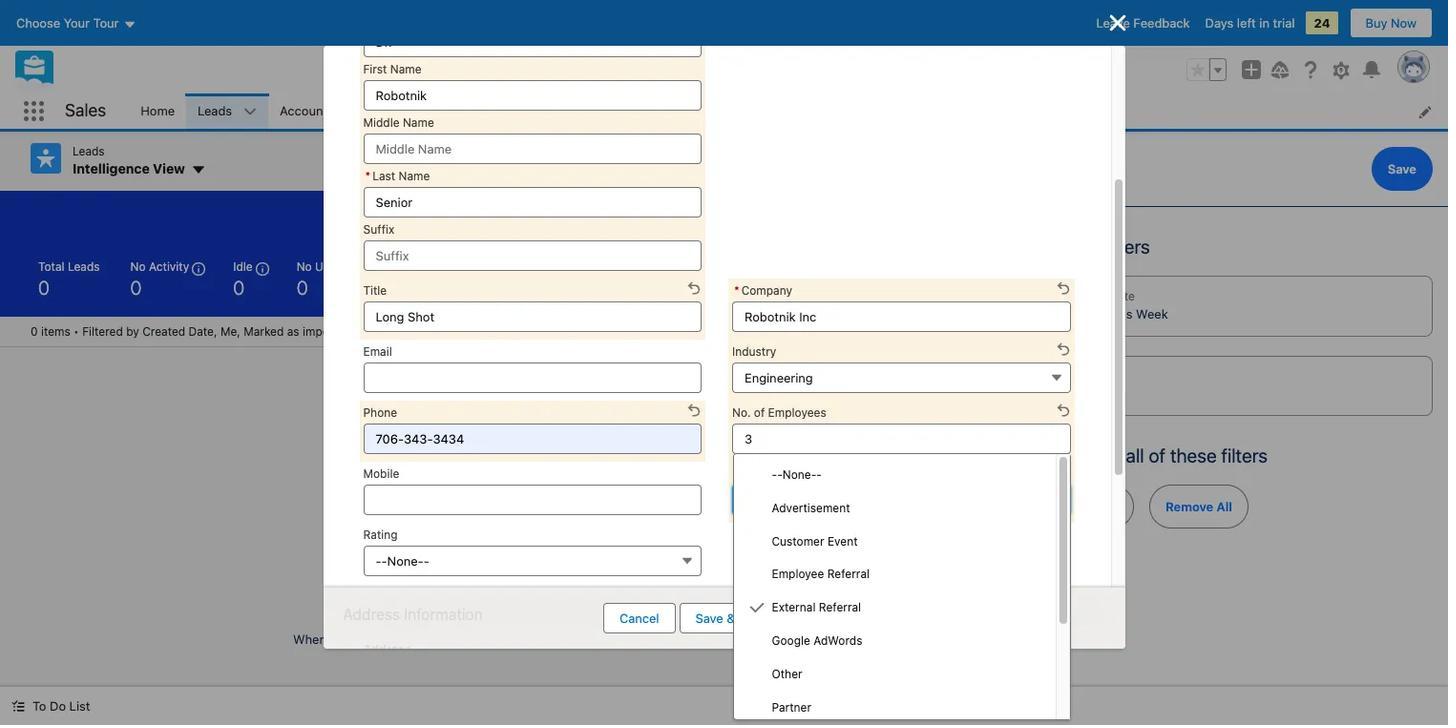 Task type: locate. For each thing, give the bounding box(es) containing it.
filter
[[1087, 499, 1118, 514]]

0 horizontal spatial created
[[142, 324, 185, 338]]

0 vertical spatial name
[[390, 62, 422, 76]]

0 down idle
[[233, 276, 244, 298]]

name
[[390, 62, 422, 76], [403, 115, 434, 129], [399, 168, 430, 183]]

overdue left due
[[414, 259, 460, 273]]

created right by at top left
[[142, 324, 185, 338]]

name for middle name
[[403, 115, 434, 129]]

1 vertical spatial week
[[1136, 306, 1168, 322]]

you right that
[[506, 631, 527, 647]]

company
[[741, 283, 792, 297]]

no right idle
[[297, 259, 312, 273]]

1 horizontal spatial you
[[506, 631, 527, 647]]

text default image
[[749, 600, 764, 615]]

0 horizontal spatial overdue
[[362, 324, 407, 338]]

No. of Employees text field
[[732, 423, 1071, 454]]

2 vertical spatial referral
[[819, 601, 861, 615]]

referral up customer event
[[795, 492, 840, 507]]

1 vertical spatial external referral
[[772, 601, 861, 615]]

1 vertical spatial *
[[734, 283, 739, 297]]

no. of employees
[[732, 405, 826, 420]]

leads right total
[[68, 259, 100, 273]]

Middle Name text field
[[363, 133, 702, 164]]

1 horizontal spatial created
[[642, 209, 679, 220]]

1 vertical spatial referral
[[827, 567, 870, 582]]

no.
[[732, 405, 751, 420]]

none- up advertisement
[[783, 468, 816, 482]]

save & new
[[695, 611, 765, 626]]

week inside 'created date equals this week'
[[1136, 306, 1168, 322]]

address down address information
[[363, 642, 411, 656]]

0 vertical spatial referral
[[795, 492, 840, 507]]

address for address information
[[343, 606, 400, 623]]

--none-- down rating
[[376, 553, 429, 568]]

this inside 'created date equals this week'
[[1108, 306, 1133, 322]]

no upcoming
[[297, 259, 370, 273]]

no for important
[[395, 600, 420, 622]]

created left date
[[1063, 289, 1106, 304]]

no left activity
[[130, 259, 146, 273]]

1 vertical spatial created
[[1063, 289, 1106, 304]]

referral down event
[[827, 567, 870, 582]]

customer
[[772, 534, 824, 548]]

engineering
[[745, 370, 813, 385]]

0 down due
[[490, 276, 502, 298]]

of right no. at the right bottom of page
[[754, 405, 765, 420]]

accounts list item
[[268, 94, 370, 129]]

items
[[41, 324, 70, 338]]

1 vertical spatial none-
[[387, 553, 424, 568]]

important
[[424, 600, 506, 622]]

0 horizontal spatial save
[[695, 611, 723, 626]]

now
[[1391, 15, 1417, 31]]

1 horizontal spatial this
[[1108, 306, 1133, 322]]

2 horizontal spatial save
[[1388, 161, 1417, 177]]

date,
[[189, 324, 217, 338]]

Mobile text field
[[363, 484, 702, 515]]

0 horizontal spatial no
[[130, 259, 146, 273]]

0 vertical spatial to
[[565, 600, 582, 622]]

0 horizontal spatial this
[[702, 210, 723, 221]]

0 horizontal spatial save button
[[785, 603, 845, 634]]

0 items • filtered by created date, me, marked as important, overdue - city status
[[31, 324, 441, 338]]

that
[[480, 631, 503, 647]]

0 horizontal spatial you
[[330, 631, 351, 647]]

forecasts
[[708, 103, 764, 118]]

equals inside owner equals me
[[1063, 386, 1101, 401]]

2 horizontal spatial created
[[1063, 289, 1106, 304]]

1 vertical spatial group
[[906, 202, 997, 229]]

to do list
[[32, 699, 90, 714]]

external referral up google adwords
[[772, 601, 861, 615]]

leads up want
[[510, 600, 560, 622]]

first
[[363, 62, 387, 76]]

overdue 0
[[414, 259, 460, 298]]

None text field
[[732, 301, 1071, 332]]

0 vertical spatial external
[[745, 492, 791, 507]]

list containing home
[[129, 94, 1448, 129]]

1 horizontal spatial --none--
[[772, 468, 822, 482]]

0 vertical spatial save button
[[1371, 147, 1433, 191]]

1 horizontal spatial overdue
[[414, 259, 460, 273]]

buy
[[1366, 15, 1387, 31]]

week inside button
[[725, 210, 752, 221]]

equals inside 'created date equals this week'
[[1063, 306, 1101, 322]]

employees
[[768, 405, 826, 420]]

left
[[1237, 15, 1256, 31]]

no up the important
[[395, 600, 420, 622]]

week up * company
[[725, 210, 752, 221]]

source
[[761, 466, 799, 481]]

0 vertical spatial of
[[754, 405, 765, 420]]

upcoming up title
[[315, 259, 370, 273]]

0 vertical spatial --none--
[[772, 468, 822, 482]]

1 vertical spatial name
[[403, 115, 434, 129]]

0 vertical spatial created
[[642, 209, 679, 220]]

created left this week on the top
[[642, 209, 679, 220]]

no inside no important leads to show when you mark important leads that you want to track, you'll find them here.
[[395, 600, 420, 622]]

add filter button
[[1043, 485, 1134, 529]]

external
[[745, 492, 791, 507], [772, 601, 816, 615]]

0 vertical spatial address
[[343, 606, 400, 623]]

buy now
[[1366, 15, 1417, 31]]

* left company
[[734, 283, 739, 297]]

adwords
[[813, 634, 862, 648]]

calendar link
[[597, 94, 672, 129]]

name right last
[[399, 168, 430, 183]]

0 inside overdue 0
[[414, 276, 425, 298]]

last
[[372, 168, 395, 183]]

buy now button
[[1349, 8, 1433, 38]]

save & new button
[[679, 603, 781, 634]]

to right want
[[562, 631, 573, 647]]

rating
[[363, 527, 398, 542]]

0 vertical spatial equals
[[1063, 306, 1101, 322]]

0 vertical spatial group
[[1186, 58, 1227, 81]]

1 equals from the top
[[1063, 306, 1101, 322]]

mobile
[[363, 466, 399, 481]]

leads right home
[[198, 103, 232, 118]]

1 vertical spatial address
[[363, 642, 411, 656]]

0 vertical spatial overdue
[[414, 259, 460, 273]]

intelligence
[[73, 160, 150, 177]]

Rating button
[[363, 546, 702, 576]]

1 horizontal spatial no
[[297, 259, 312, 273]]

address information
[[343, 606, 483, 623]]

0 horizontal spatial week
[[725, 210, 752, 221]]

leads
[[198, 103, 232, 118], [73, 144, 105, 158], [68, 259, 100, 273], [510, 600, 560, 622]]

1 vertical spatial this
[[1108, 306, 1133, 322]]

list
[[129, 94, 1448, 129]]

Suffix text field
[[363, 240, 702, 271]]

leads inside no important leads to show when you mark important leads that you want to track, you'll find them here.
[[510, 600, 560, 622]]

save button
[[1371, 147, 1433, 191], [785, 603, 845, 634]]

days
[[1205, 15, 1234, 31]]

title
[[363, 283, 387, 297]]

first name
[[363, 62, 422, 76]]

do
[[50, 699, 66, 714]]

lead
[[732, 466, 758, 481]]

1 vertical spatial overdue
[[362, 324, 407, 338]]

leads list item
[[186, 94, 268, 129]]

text default image
[[11, 700, 25, 713]]

feedback
[[1133, 15, 1190, 31]]

0 down total
[[38, 276, 50, 298]]

Lead Source button
[[732, 484, 1071, 515]]

me
[[1108, 386, 1126, 401]]

overdue up email
[[362, 324, 407, 338]]

upcoming right today
[[578, 259, 633, 273]]

none- down rating
[[387, 553, 424, 568]]

as
[[287, 324, 299, 338]]

to
[[565, 600, 582, 622], [562, 631, 573, 647]]

1 vertical spatial --none--
[[376, 553, 429, 568]]

1 vertical spatial equals
[[1063, 386, 1101, 401]]

equals down owner
[[1063, 386, 1101, 401]]

week
[[725, 210, 752, 221], [1136, 306, 1168, 322]]

1 horizontal spatial week
[[1136, 306, 1168, 322]]

to
[[32, 699, 46, 714]]

* left last
[[365, 168, 371, 183]]

Phone text field
[[363, 423, 702, 454]]

show
[[586, 600, 633, 622]]

no for activity
[[130, 259, 146, 273]]

address up mark
[[343, 606, 400, 623]]

•
[[74, 324, 79, 338]]

0 horizontal spatial *
[[365, 168, 371, 183]]

home
[[141, 103, 175, 118]]

search...
[[541, 62, 592, 77]]

list box
[[733, 453, 1071, 724]]

2 equals from the top
[[1063, 386, 1101, 401]]

0 horizontal spatial --none--
[[376, 553, 429, 568]]

leave feedback
[[1096, 15, 1190, 31]]

referral up adwords
[[819, 601, 861, 615]]

0 vertical spatial external referral
[[745, 492, 840, 507]]

google adwords
[[772, 634, 862, 648]]

0 right title
[[414, 276, 425, 298]]

external down lead source
[[745, 492, 791, 507]]

name right first
[[390, 62, 422, 76]]

--none--
[[772, 468, 822, 482], [376, 553, 429, 568]]

created inside 'created date equals this week'
[[1063, 289, 1106, 304]]

-
[[411, 324, 416, 338], [772, 468, 777, 482], [777, 468, 783, 482], [816, 468, 822, 482], [376, 553, 381, 568], [381, 553, 387, 568], [424, 553, 429, 568]]

filters
[[1221, 445, 1268, 467]]

1 horizontal spatial of
[[1149, 445, 1166, 467]]

contacts link
[[370, 94, 445, 129]]

name right middle on the left top of page
[[403, 115, 434, 129]]

of right all
[[1149, 445, 1166, 467]]

equals up owner
[[1063, 306, 1101, 322]]

1 upcoming from the left
[[315, 259, 370, 273]]

group
[[1186, 58, 1227, 81], [906, 202, 997, 229]]

1 vertical spatial external
[[772, 601, 816, 615]]

1 horizontal spatial group
[[1186, 58, 1227, 81]]

them
[[673, 631, 702, 647]]

0 vertical spatial this
[[702, 210, 723, 221]]

total
[[38, 259, 64, 273]]

calendar list item
[[597, 94, 696, 129]]

2 horizontal spatial no
[[395, 600, 420, 622]]

of
[[754, 405, 765, 420], [1149, 445, 1166, 467]]

lead source
[[732, 466, 799, 481]]

0 horizontal spatial group
[[906, 202, 997, 229]]

no
[[130, 259, 146, 273], [297, 259, 312, 273], [395, 600, 420, 622]]

this
[[702, 210, 723, 221], [1108, 306, 1133, 322]]

--none-- up advertisement
[[772, 468, 822, 482]]

1 horizontal spatial upcoming
[[578, 259, 633, 273]]

week down filters
[[1136, 306, 1168, 322]]

external up google
[[772, 601, 816, 615]]

1 horizontal spatial *
[[734, 283, 739, 297]]

external referral down source
[[745, 492, 840, 507]]

intelligence view
[[73, 160, 185, 177]]

middle name
[[363, 115, 434, 129]]

0 horizontal spatial upcoming
[[315, 259, 370, 273]]

key performance indicators group
[[0, 252, 1028, 316]]

0 vertical spatial *
[[365, 168, 371, 183]]

0 horizontal spatial none-
[[387, 553, 424, 568]]

0 vertical spatial none-
[[783, 468, 816, 482]]

save
[[1388, 161, 1417, 177], [695, 611, 723, 626], [801, 611, 829, 626]]

leads inside total leads 0
[[68, 259, 100, 273]]

you left mark
[[330, 631, 351, 647]]

1 horizontal spatial save
[[801, 611, 829, 626]]

leave
[[1096, 15, 1130, 31]]

leads
[[446, 631, 477, 647]]

0 vertical spatial week
[[725, 210, 752, 221]]

1 vertical spatial of
[[1149, 445, 1166, 467]]

to up track,
[[565, 600, 582, 622]]

none- inside rating button
[[387, 553, 424, 568]]

leads up intelligence
[[73, 144, 105, 158]]

0 inside due today 0
[[490, 276, 502, 298]]



Task type: describe. For each thing, give the bounding box(es) containing it.
email
[[363, 344, 392, 358]]

middle
[[363, 115, 400, 129]]

matching
[[1043, 445, 1121, 467]]

these
[[1170, 445, 1217, 467]]

referral inside button
[[795, 492, 840, 507]]

partner
[[772, 700, 811, 715]]

in
[[1259, 15, 1269, 31]]

1 vertical spatial save button
[[785, 603, 845, 634]]

save for rightmost save button
[[1388, 161, 1417, 177]]

1 you from the left
[[330, 631, 351, 647]]

city
[[419, 324, 441, 338]]

list box containing --none--
[[733, 453, 1071, 724]]

Salutation, Dr. button
[[363, 26, 702, 57]]

marked
[[244, 324, 284, 338]]

save for the bottommost save button
[[801, 611, 829, 626]]

no for upcoming
[[297, 259, 312, 273]]

sales
[[65, 100, 106, 121]]

* for * last name
[[365, 168, 371, 183]]

due
[[490, 259, 512, 273]]

created for created
[[642, 209, 679, 220]]

to do list button
[[0, 687, 102, 725]]

due today 0
[[490, 259, 547, 298]]

forecasts link
[[696, 94, 776, 129]]

customer event
[[772, 534, 858, 548]]

contacts list item
[[370, 94, 470, 129]]

filtered
[[82, 324, 123, 338]]

track,
[[577, 631, 610, 647]]

2 upcoming from the left
[[578, 259, 633, 273]]

created for created date equals this week
[[1063, 289, 1106, 304]]

external referral inside button
[[745, 492, 840, 507]]

external referral option
[[734, 591, 1056, 624]]

name for first name
[[390, 62, 422, 76]]

google
[[772, 634, 810, 648]]

&
[[727, 611, 735, 626]]

2 vertical spatial created
[[142, 324, 185, 338]]

overdue inside key performance indicators group
[[414, 259, 460, 273]]

view
[[153, 160, 185, 177]]

remove all button
[[1149, 485, 1248, 529]]

advertisement
[[772, 501, 850, 515]]

opportunities link
[[470, 94, 572, 129]]

trial
[[1273, 15, 1295, 31]]

contacts
[[382, 103, 434, 118]]

cancel
[[619, 611, 659, 626]]

opportunities
[[481, 103, 561, 118]]

find
[[647, 631, 669, 647]]

saved filters
[[1043, 236, 1150, 258]]

search... button
[[504, 54, 885, 85]]

external inside 'option'
[[772, 601, 816, 615]]

leave feedback link
[[1096, 15, 1190, 31]]

date
[[1109, 289, 1135, 304]]

2 vertical spatial name
[[399, 168, 430, 183]]

0 items • filtered by created date, me, marked as important, overdue - city
[[31, 324, 441, 338]]

saved
[[1043, 236, 1095, 258]]

1 horizontal spatial none-
[[783, 468, 816, 482]]

information
[[404, 606, 483, 623]]

save for save & new
[[695, 611, 723, 626]]

days left in trial
[[1205, 15, 1295, 31]]

add
[[1060, 499, 1084, 514]]

employee
[[772, 567, 824, 582]]

0 horizontal spatial of
[[754, 405, 765, 420]]

Email text field
[[363, 362, 702, 393]]

idle
[[233, 259, 253, 273]]

leads link
[[186, 94, 244, 129]]

external inside button
[[745, 492, 791, 507]]

2 you from the left
[[506, 631, 527, 647]]

here.
[[706, 631, 735, 647]]

inverse image
[[1106, 11, 1129, 34]]

important
[[386, 631, 442, 647]]

--none-- inside rating button
[[376, 553, 429, 568]]

by
[[126, 324, 139, 338]]

address for address
[[363, 642, 411, 656]]

cancel button
[[603, 603, 675, 634]]

0 inside total leads 0
[[38, 276, 50, 298]]

Last Name text field
[[363, 187, 702, 217]]

created date equals this week
[[1063, 289, 1168, 322]]

today
[[515, 259, 547, 273]]

Title text field
[[363, 301, 702, 332]]

filters
[[1100, 236, 1150, 258]]

* for * company
[[734, 283, 739, 297]]

all
[[1126, 445, 1144, 467]]

external referral inside 'option'
[[772, 601, 861, 615]]

Industry button
[[732, 362, 1071, 393]]

1 horizontal spatial save button
[[1371, 147, 1433, 191]]

list
[[69, 699, 90, 714]]

mark
[[354, 631, 383, 647]]

24
[[1314, 15, 1330, 31]]

leads inside list item
[[198, 103, 232, 118]]

0 down no upcoming
[[297, 276, 308, 298]]

owner
[[1063, 369, 1099, 383]]

0 left items
[[31, 324, 38, 338]]

no activity
[[130, 259, 189, 273]]

opportunities list item
[[470, 94, 597, 129]]

calendar
[[608, 103, 660, 118]]

referral inside 'option'
[[819, 601, 861, 615]]

accounts link
[[268, 94, 345, 129]]

0 down no activity
[[130, 276, 142, 298]]

0 up the title text field
[[578, 276, 589, 298]]

1 vertical spatial to
[[562, 631, 573, 647]]

this inside button
[[702, 210, 723, 221]]

this week button
[[686, 202, 785, 229]]

you'll
[[613, 631, 644, 647]]

add filter
[[1060, 499, 1118, 514]]

activity
[[149, 259, 189, 273]]

total leads 0
[[38, 259, 100, 298]]

new
[[739, 611, 765, 626]]

First Name text field
[[363, 80, 702, 110]]

remove all
[[1166, 499, 1232, 514]]

me,
[[220, 324, 240, 338]]

owner equals me
[[1063, 369, 1126, 401]]

other
[[772, 667, 802, 681]]

when
[[293, 631, 326, 647]]

want
[[531, 631, 558, 647]]

remove
[[1166, 499, 1213, 514]]

this week
[[702, 210, 752, 221]]

all
[[1217, 499, 1232, 514]]



Task type: vqa. For each thing, say whether or not it's contained in the screenshot.
bottommost OR
no



